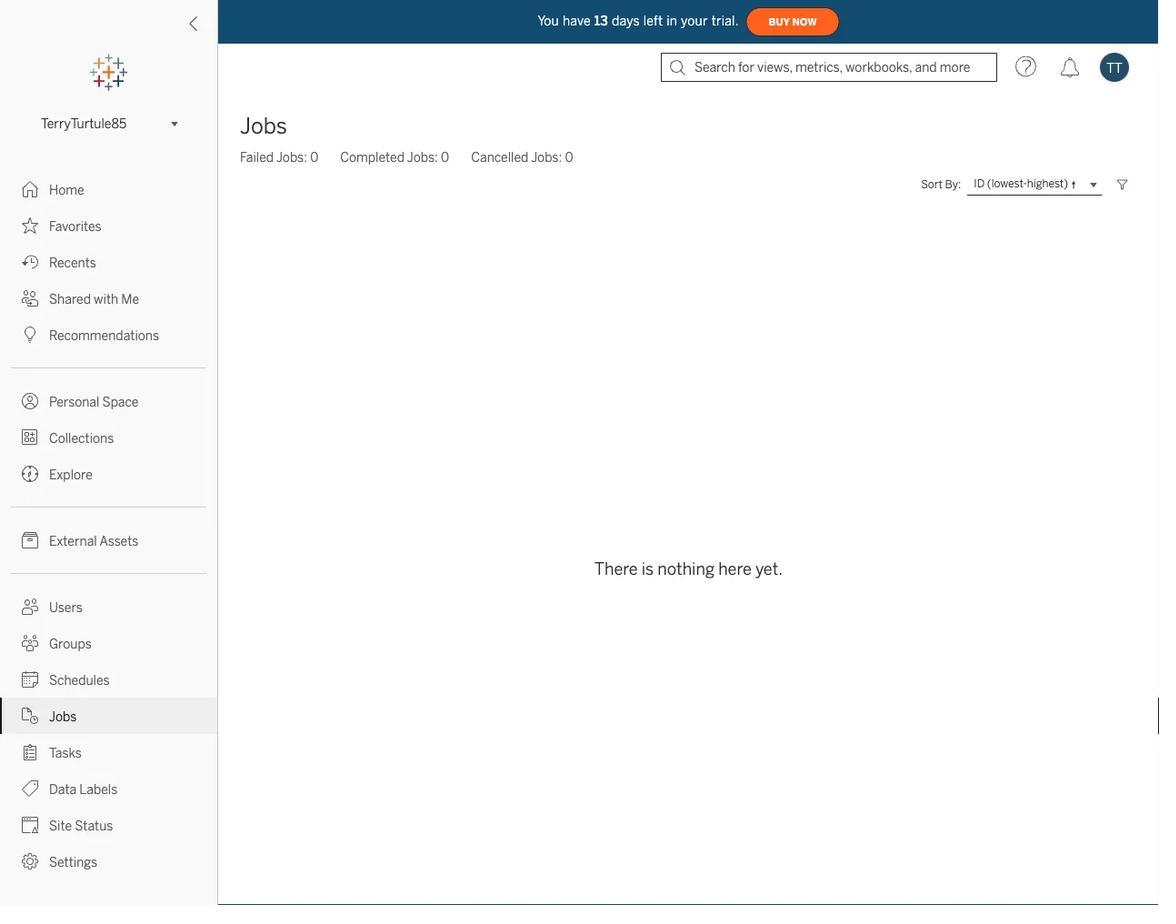 Task type: describe. For each thing, give the bounding box(es) containing it.
completed
[[340, 150, 405, 165]]

groups
[[49, 636, 92, 651]]

site
[[49, 818, 72, 833]]

schedules
[[49, 673, 110, 688]]

cancelled
[[471, 150, 529, 165]]

favorites link
[[0, 207, 217, 244]]

you
[[538, 13, 559, 28]]

schedules link
[[0, 661, 217, 698]]

users
[[49, 600, 83, 615]]

assets
[[100, 533, 139, 549]]

recommendations link
[[0, 317, 217, 353]]

buy now button
[[746, 7, 840, 36]]

jobs: for completed
[[407, 150, 438, 165]]

completed jobs: 0
[[340, 150, 450, 165]]

shared with me
[[49, 292, 139, 307]]

cancelled jobs: 0
[[471, 150, 574, 165]]

recents
[[49, 255, 96, 270]]

data labels link
[[0, 770, 217, 807]]

your
[[681, 13, 708, 28]]

settings link
[[0, 843, 217, 880]]

groups link
[[0, 625, 217, 661]]

personal space
[[49, 394, 139, 409]]

0 for failed jobs: 0
[[310, 150, 319, 165]]

personal
[[49, 394, 100, 409]]

explore link
[[0, 456, 217, 492]]

tasks
[[49, 745, 82, 760]]

recommendations
[[49, 328, 159, 343]]

is
[[642, 559, 654, 579]]

me
[[121, 292, 139, 307]]

data labels
[[49, 782, 118, 797]]

jobs: for cancelled
[[531, 150, 562, 165]]

space
[[102, 394, 139, 409]]

data
[[49, 782, 77, 797]]

now
[[793, 16, 817, 28]]

home link
[[0, 171, 217, 207]]

site status link
[[0, 807, 217, 843]]

0 for cancelled jobs: 0
[[565, 150, 574, 165]]

external assets
[[49, 533, 139, 549]]

failed jobs: 0
[[240, 150, 319, 165]]

id
[[974, 177, 985, 190]]

1 horizontal spatial jobs
[[240, 113, 287, 139]]

id (lowest-highest) button
[[967, 174, 1103, 196]]

days
[[612, 13, 640, 28]]

yet.
[[756, 559, 783, 579]]

main navigation. press the up and down arrow keys to access links. element
[[0, 171, 217, 880]]

labels
[[79, 782, 118, 797]]

status
[[75, 818, 113, 833]]

settings
[[49, 855, 97, 870]]

home
[[49, 182, 84, 197]]

buy
[[769, 16, 790, 28]]

left
[[644, 13, 663, 28]]

by:
[[946, 178, 962, 191]]



Task type: vqa. For each thing, say whether or not it's contained in the screenshot.
Jobs:
yes



Task type: locate. For each thing, give the bounding box(es) containing it.
terryturtule85 button
[[34, 113, 184, 135]]

0 horizontal spatial jobs:
[[276, 150, 307, 165]]

have
[[563, 13, 591, 28]]

id (lowest-highest)
[[974, 177, 1069, 190]]

terryturtule85
[[41, 116, 127, 131]]

site status
[[49, 818, 113, 833]]

3 0 from the left
[[565, 150, 574, 165]]

2 0 from the left
[[441, 150, 450, 165]]

explore
[[49, 467, 93, 482]]

jobs: right completed
[[407, 150, 438, 165]]

jobs: for failed
[[276, 150, 307, 165]]

1 vertical spatial jobs
[[49, 709, 77, 724]]

recents link
[[0, 244, 217, 280]]

0 for completed jobs: 0
[[441, 150, 450, 165]]

nothing
[[658, 559, 715, 579]]

users link
[[0, 589, 217, 625]]

buy now
[[769, 16, 817, 28]]

2 jobs: from the left
[[407, 150, 438, 165]]

0 left cancelled in the top of the page
[[441, 150, 450, 165]]

navigation panel element
[[0, 55, 217, 880]]

external
[[49, 533, 97, 549]]

there
[[595, 559, 638, 579]]

jobs: right cancelled in the top of the page
[[531, 150, 562, 165]]

sort by:
[[922, 178, 962, 191]]

0
[[310, 150, 319, 165], [441, 150, 450, 165], [565, 150, 574, 165]]

trial.
[[712, 13, 739, 28]]

(lowest-
[[988, 177, 1028, 190]]

2 horizontal spatial 0
[[565, 150, 574, 165]]

jobs:
[[276, 150, 307, 165], [407, 150, 438, 165], [531, 150, 562, 165]]

shared with me link
[[0, 280, 217, 317]]

here
[[719, 559, 752, 579]]

jobs
[[240, 113, 287, 139], [49, 709, 77, 724]]

0 vertical spatial jobs
[[240, 113, 287, 139]]

jobs link
[[0, 698, 217, 734]]

13
[[595, 13, 608, 28]]

you have 13 days left in your trial.
[[538, 13, 739, 28]]

3 jobs: from the left
[[531, 150, 562, 165]]

1 0 from the left
[[310, 150, 319, 165]]

favorites
[[49, 219, 102, 234]]

shared
[[49, 292, 91, 307]]

personal space link
[[0, 383, 217, 419]]

sort
[[922, 178, 943, 191]]

highest)
[[1028, 177, 1069, 190]]

tasks link
[[0, 734, 217, 770]]

jobs up tasks
[[49, 709, 77, 724]]

collections link
[[0, 419, 217, 456]]

0 right cancelled in the top of the page
[[565, 150, 574, 165]]

failed
[[240, 150, 274, 165]]

there is nothing here yet.
[[595, 559, 783, 579]]

collections
[[49, 431, 114, 446]]

2 horizontal spatial jobs:
[[531, 150, 562, 165]]

with
[[94, 292, 118, 307]]

1 horizontal spatial 0
[[441, 150, 450, 165]]

in
[[667, 13, 678, 28]]

Search for views, metrics, workbooks, and more text field
[[661, 53, 998, 82]]

0 horizontal spatial jobs
[[49, 709, 77, 724]]

jobs up failed
[[240, 113, 287, 139]]

0 right failed
[[310, 150, 319, 165]]

external assets link
[[0, 522, 217, 559]]

jobs: right failed
[[276, 150, 307, 165]]

1 horizontal spatial jobs:
[[407, 150, 438, 165]]

0 horizontal spatial 0
[[310, 150, 319, 165]]

jobs inside main navigation. press the up and down arrow keys to access links. element
[[49, 709, 77, 724]]

1 jobs: from the left
[[276, 150, 307, 165]]



